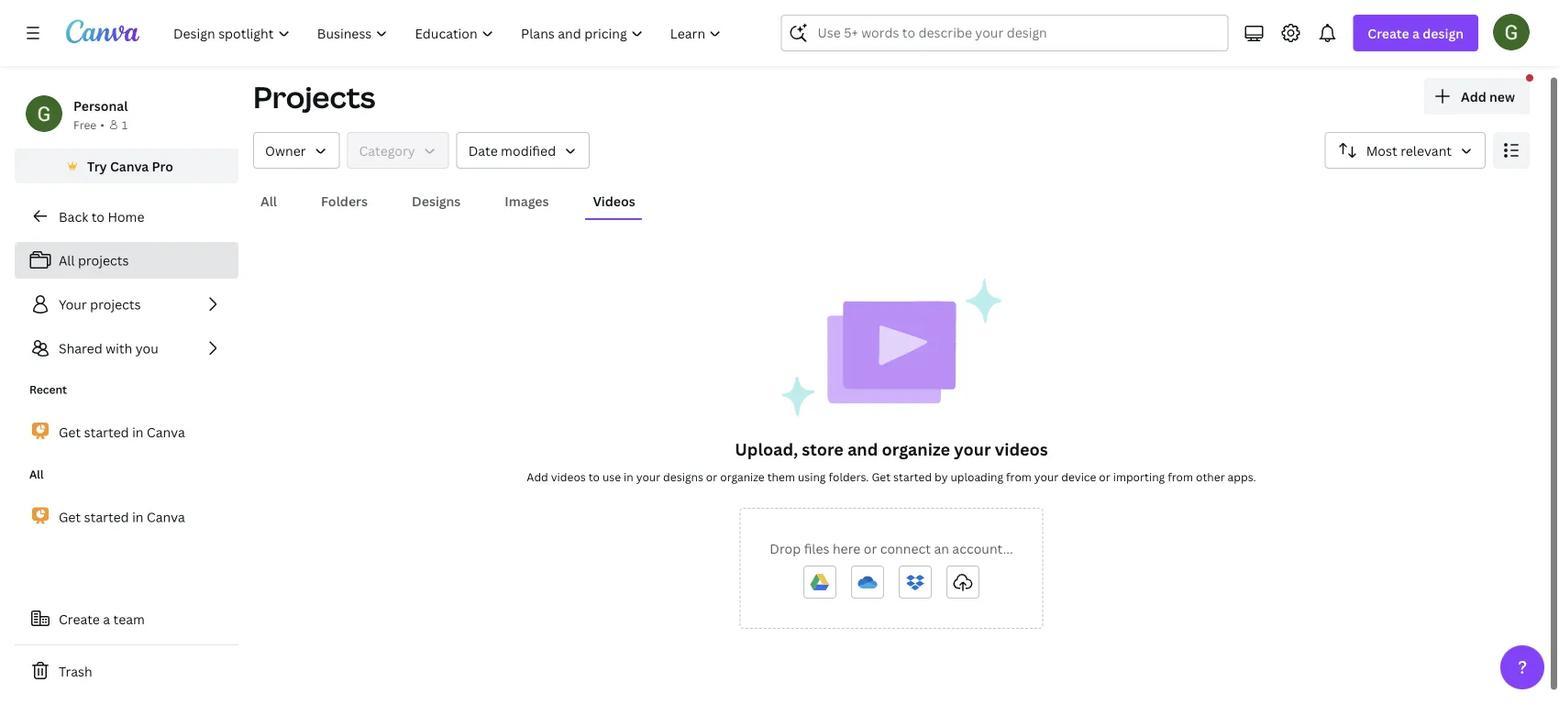 Task type: describe. For each thing, give the bounding box(es) containing it.
1 horizontal spatial organize
[[882, 438, 950, 460]]

all for all button
[[261, 192, 277, 210]]

shared with you link
[[15, 330, 239, 367]]

and
[[848, 438, 878, 460]]

designs
[[412, 192, 461, 210]]

add new
[[1461, 88, 1515, 105]]

create for create a design
[[1368, 24, 1410, 42]]

date
[[468, 142, 498, 159]]

1 horizontal spatial your
[[954, 438, 991, 460]]

0 vertical spatial get
[[59, 424, 81, 441]]

0 vertical spatial in
[[132, 424, 144, 441]]

back
[[59, 208, 88, 225]]

create a design button
[[1353, 15, 1479, 51]]

create for create a team
[[59, 610, 100, 628]]

owner
[[265, 142, 306, 159]]

2 get started in canva link from the top
[[15, 498, 239, 537]]

importing
[[1113, 469, 1165, 484]]

0 vertical spatial videos
[[995, 438, 1048, 460]]

0 horizontal spatial or
[[706, 469, 718, 484]]

use
[[603, 469, 621, 484]]

started for 2nd get started in canva link
[[84, 508, 129, 526]]

gary orlando image
[[1493, 14, 1530, 50]]

get started in canva for 1st get started in canva link
[[59, 424, 185, 441]]

free •
[[73, 117, 104, 132]]

add new button
[[1425, 78, 1530, 115]]

0 vertical spatial to
[[91, 208, 105, 225]]

most relevant
[[1367, 142, 1452, 159]]

all projects
[[59, 252, 129, 269]]

Category button
[[347, 132, 449, 169]]

folders
[[321, 192, 368, 210]]

them
[[768, 469, 795, 484]]

an
[[934, 540, 949, 557]]

Owner button
[[253, 132, 340, 169]]

2 horizontal spatial your
[[1035, 469, 1059, 484]]

upload,
[[735, 438, 798, 460]]

images
[[505, 192, 549, 210]]

started for 1st get started in canva link
[[84, 424, 129, 441]]

Search search field
[[818, 16, 1192, 50]]

try canva pro
[[87, 157, 173, 175]]

1 horizontal spatial or
[[864, 540, 877, 557]]

your
[[59, 296, 87, 313]]

shared
[[59, 340, 102, 357]]

2 vertical spatial get
[[59, 508, 81, 526]]

category
[[359, 142, 415, 159]]

to inside upload, store and organize your videos add videos to use in your designs or organize them using folders. get started by uploading from your device or importing from other apps.
[[589, 469, 600, 484]]

a for team
[[103, 610, 110, 628]]

2 from from the left
[[1168, 469, 1193, 484]]

videos button
[[586, 183, 643, 218]]

device
[[1062, 469, 1097, 484]]

2 vertical spatial in
[[132, 508, 144, 526]]

create a team
[[59, 610, 145, 628]]

projects for all projects
[[78, 252, 129, 269]]

trash
[[59, 663, 92, 680]]

store
[[802, 438, 844, 460]]

projects for your projects
[[90, 296, 141, 313]]

shared with you
[[59, 340, 158, 357]]

all button
[[253, 183, 284, 218]]

Sort by button
[[1325, 132, 1486, 169]]

0 horizontal spatial your
[[636, 469, 661, 484]]

other
[[1196, 469, 1225, 484]]

date modified
[[468, 142, 556, 159]]

list containing all projects
[[15, 242, 239, 367]]

new
[[1490, 88, 1515, 105]]

drop files here or connect an account...
[[770, 540, 1013, 557]]

back to home
[[59, 208, 144, 225]]

modified
[[501, 142, 556, 159]]

canva for 2nd get started in canva link
[[147, 508, 185, 526]]

with
[[106, 340, 132, 357]]

apps.
[[1228, 469, 1256, 484]]

using
[[798, 469, 826, 484]]

canva for 1st get started in canva link
[[147, 424, 185, 441]]



Task type: locate. For each thing, give the bounding box(es) containing it.
add left use
[[527, 469, 548, 484]]

in inside upload, store and organize your videos add videos to use in your designs or organize them using folders. get started by uploading from your device or importing from other apps.
[[624, 469, 634, 484]]

your projects link
[[15, 286, 239, 323]]

create left team
[[59, 610, 100, 628]]

1 vertical spatial projects
[[90, 296, 141, 313]]

relevant
[[1401, 142, 1452, 159]]

None search field
[[781, 15, 1229, 51]]

1 horizontal spatial videos
[[995, 438, 1048, 460]]

organize down upload,
[[720, 469, 765, 484]]

canva
[[110, 157, 149, 175], [147, 424, 185, 441], [147, 508, 185, 526]]

create a design
[[1368, 24, 1464, 42]]

most
[[1367, 142, 1398, 159]]

add
[[1461, 88, 1487, 105], [527, 469, 548, 484]]

recent
[[29, 382, 67, 397]]

videos up the uploading
[[995, 438, 1048, 460]]

0 horizontal spatial all
[[29, 467, 44, 482]]

your up the uploading
[[954, 438, 991, 460]]

videos left use
[[551, 469, 586, 484]]

2 vertical spatial all
[[29, 467, 44, 482]]

projects
[[253, 77, 376, 117]]

1 vertical spatial a
[[103, 610, 110, 628]]

all up 'your'
[[59, 252, 75, 269]]

1 horizontal spatial a
[[1413, 24, 1420, 42]]

all inside button
[[261, 192, 277, 210]]

from right the uploading
[[1006, 469, 1032, 484]]

started inside upload, store and organize your videos add videos to use in your designs or organize them using folders. get started by uploading from your device or importing from other apps.
[[894, 469, 932, 484]]

Date modified button
[[457, 132, 590, 169]]

1 horizontal spatial from
[[1168, 469, 1193, 484]]

0 vertical spatial add
[[1461, 88, 1487, 105]]

1 vertical spatial to
[[589, 469, 600, 484]]

a left design
[[1413, 24, 1420, 42]]

your left designs
[[636, 469, 661, 484]]

drop
[[770, 540, 801, 557]]

1 from from the left
[[1006, 469, 1032, 484]]

folders.
[[829, 469, 869, 484]]

add inside dropdown button
[[1461, 88, 1487, 105]]

0 horizontal spatial a
[[103, 610, 110, 628]]

get inside upload, store and organize your videos add videos to use in your designs or organize them using folders. get started by uploading from your device or importing from other apps.
[[872, 469, 891, 484]]

create left design
[[1368, 24, 1410, 42]]

1 vertical spatial get started in canva link
[[15, 498, 239, 537]]

uploading
[[951, 469, 1004, 484]]

designs button
[[405, 183, 468, 218]]

files
[[804, 540, 830, 557]]

a left team
[[103, 610, 110, 628]]

from left other
[[1168, 469, 1193, 484]]

0 horizontal spatial videos
[[551, 469, 586, 484]]

1
[[122, 117, 128, 132]]

designs
[[663, 469, 704, 484]]

1 vertical spatial organize
[[720, 469, 765, 484]]

canva inside button
[[110, 157, 149, 175]]

try
[[87, 157, 107, 175]]

or right here
[[864, 540, 877, 557]]

0 horizontal spatial add
[[527, 469, 548, 484]]

1 vertical spatial canva
[[147, 424, 185, 441]]

to left use
[[589, 469, 600, 484]]

0 vertical spatial organize
[[882, 438, 950, 460]]

your left device
[[1035, 469, 1059, 484]]

personal
[[73, 97, 128, 114]]

add inside upload, store and organize your videos add videos to use in your designs or organize them using folders. get started by uploading from your device or importing from other apps.
[[527, 469, 548, 484]]

account...
[[952, 540, 1013, 557]]

1 vertical spatial all
[[59, 252, 75, 269]]

•
[[100, 117, 104, 132]]

videos
[[995, 438, 1048, 460], [551, 469, 586, 484]]

0 vertical spatial get started in canva link
[[15, 413, 239, 452]]

1 vertical spatial add
[[527, 469, 548, 484]]

projects
[[78, 252, 129, 269], [90, 296, 141, 313]]

1 horizontal spatial all
[[59, 252, 75, 269]]

2 vertical spatial canva
[[147, 508, 185, 526]]

1 vertical spatial in
[[624, 469, 634, 484]]

all
[[261, 192, 277, 210], [59, 252, 75, 269], [29, 467, 44, 482]]

create
[[1368, 24, 1410, 42], [59, 610, 100, 628]]

design
[[1423, 24, 1464, 42]]

2 horizontal spatial all
[[261, 192, 277, 210]]

to
[[91, 208, 105, 225], [589, 469, 600, 484]]

from
[[1006, 469, 1032, 484], [1168, 469, 1193, 484]]

organize
[[882, 438, 950, 460], [720, 469, 765, 484]]

1 get started in canva from the top
[[59, 424, 185, 441]]

0 vertical spatial all
[[261, 192, 277, 210]]

get started in canva
[[59, 424, 185, 441], [59, 508, 185, 526]]

0 horizontal spatial organize
[[720, 469, 765, 484]]

trash link
[[15, 653, 239, 690]]

in
[[132, 424, 144, 441], [624, 469, 634, 484], [132, 508, 144, 526]]

projects right 'your'
[[90, 296, 141, 313]]

connect
[[880, 540, 931, 557]]

here
[[833, 540, 861, 557]]

videos
[[593, 192, 635, 210]]

all down recent
[[29, 467, 44, 482]]

0 horizontal spatial from
[[1006, 469, 1032, 484]]

create inside button
[[59, 610, 100, 628]]

projects inside "link"
[[78, 252, 129, 269]]

your projects
[[59, 296, 141, 313]]

top level navigation element
[[161, 15, 737, 51]]

1 get started in canva link from the top
[[15, 413, 239, 452]]

upload, store and organize your videos add videos to use in your designs or organize them using folders. get started by uploading from your device or importing from other apps.
[[527, 438, 1256, 484]]

1 vertical spatial create
[[59, 610, 100, 628]]

list
[[15, 242, 239, 367]]

to right back
[[91, 208, 105, 225]]

folders button
[[314, 183, 375, 218]]

all projects link
[[15, 242, 239, 279]]

all for all projects
[[59, 252, 75, 269]]

1 vertical spatial get started in canva
[[59, 508, 185, 526]]

2 vertical spatial started
[[84, 508, 129, 526]]

0 vertical spatial canva
[[110, 157, 149, 175]]

1 vertical spatial videos
[[551, 469, 586, 484]]

or right designs
[[706, 469, 718, 484]]

a inside button
[[103, 610, 110, 628]]

your
[[954, 438, 991, 460], [636, 469, 661, 484], [1035, 469, 1059, 484]]

all inside "link"
[[59, 252, 75, 269]]

1 horizontal spatial create
[[1368, 24, 1410, 42]]

back to home link
[[15, 198, 239, 235]]

a
[[1413, 24, 1420, 42], [103, 610, 110, 628]]

get started in canva link
[[15, 413, 239, 452], [15, 498, 239, 537]]

0 horizontal spatial to
[[91, 208, 105, 225]]

or
[[706, 469, 718, 484], [1099, 469, 1111, 484], [864, 540, 877, 557]]

started
[[84, 424, 129, 441], [894, 469, 932, 484], [84, 508, 129, 526]]

or right device
[[1099, 469, 1111, 484]]

0 vertical spatial get started in canva
[[59, 424, 185, 441]]

create a team button
[[15, 601, 239, 638]]

home
[[108, 208, 144, 225]]

a for design
[[1413, 24, 1420, 42]]

2 horizontal spatial or
[[1099, 469, 1111, 484]]

pro
[[152, 157, 173, 175]]

projects down back to home
[[78, 252, 129, 269]]

2 get started in canva from the top
[[59, 508, 185, 526]]

0 vertical spatial started
[[84, 424, 129, 441]]

by
[[935, 469, 948, 484]]

0 vertical spatial projects
[[78, 252, 129, 269]]

you
[[136, 340, 158, 357]]

organize up by at right
[[882, 438, 950, 460]]

1 vertical spatial started
[[894, 469, 932, 484]]

create inside dropdown button
[[1368, 24, 1410, 42]]

images button
[[497, 183, 556, 218]]

0 vertical spatial a
[[1413, 24, 1420, 42]]

1 horizontal spatial add
[[1461, 88, 1487, 105]]

get started in canva for 2nd get started in canva link
[[59, 508, 185, 526]]

0 horizontal spatial create
[[59, 610, 100, 628]]

team
[[113, 610, 145, 628]]

1 horizontal spatial to
[[589, 469, 600, 484]]

add left new
[[1461, 88, 1487, 105]]

1 vertical spatial get
[[872, 469, 891, 484]]

all down owner
[[261, 192, 277, 210]]

0 vertical spatial create
[[1368, 24, 1410, 42]]

try canva pro button
[[15, 149, 239, 183]]

free
[[73, 117, 97, 132]]

a inside dropdown button
[[1413, 24, 1420, 42]]

get
[[59, 424, 81, 441], [872, 469, 891, 484], [59, 508, 81, 526]]



Task type: vqa. For each thing, say whether or not it's contained in the screenshot.
design a
yes



